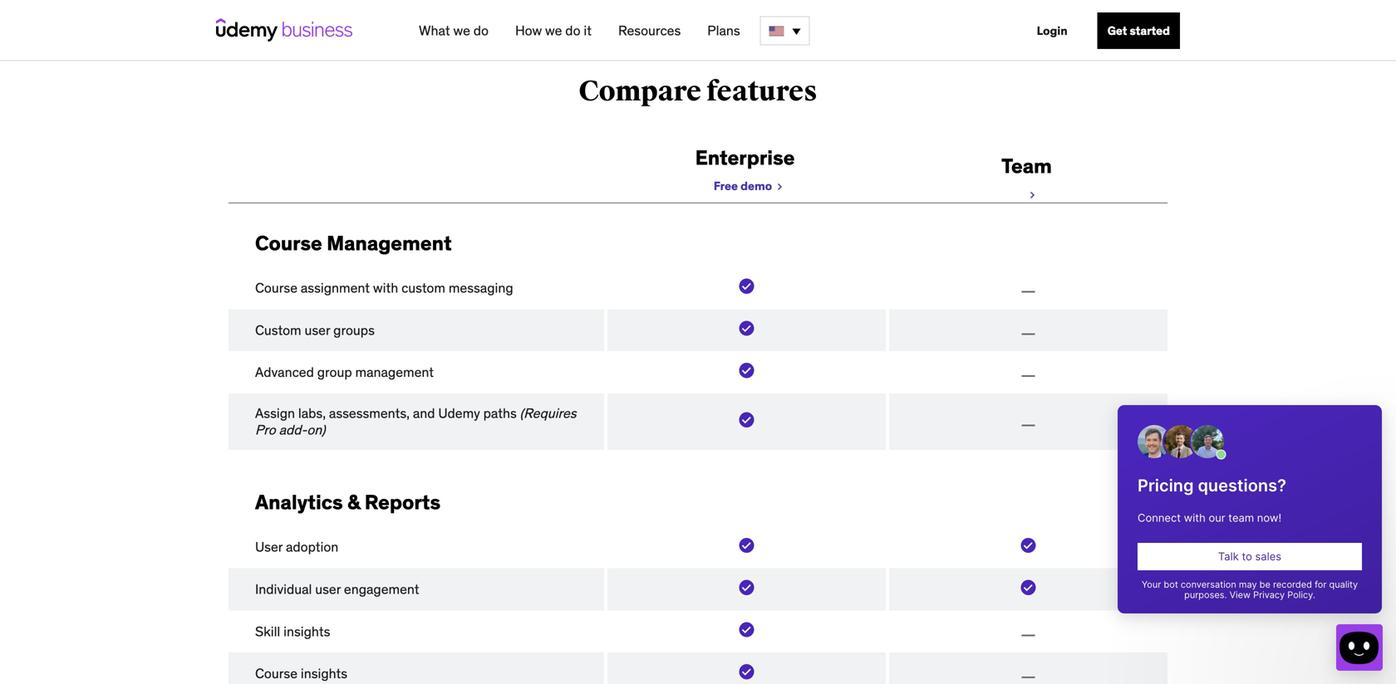 Task type: locate. For each thing, give the bounding box(es) containing it.
we right what at left top
[[453, 22, 470, 39]]

2 do from the left
[[565, 22, 581, 39]]

resources
[[618, 22, 681, 39]]

do
[[474, 22, 489, 39], [565, 22, 581, 39]]

get started link
[[1098, 12, 1180, 49]]

do inside popup button
[[474, 22, 489, 39]]

course down skill
[[255, 666, 298, 683]]

adoption
[[286, 539, 339, 556]]

reports
[[365, 490, 441, 515]]

what we do
[[419, 22, 489, 39]]

individual
[[255, 581, 312, 598]]

insights down skill insights
[[301, 666, 347, 683]]

we inside popup button
[[453, 22, 470, 39]]

insights
[[284, 624, 330, 641], [301, 666, 347, 683]]

3 course from the top
[[255, 666, 298, 683]]

menu navigation
[[406, 0, 1180, 62]]

assignment
[[301, 280, 370, 297]]

user for analytics
[[315, 581, 341, 598]]

1 vertical spatial course
[[255, 280, 298, 297]]

course for course assignment with custom messaging
[[255, 280, 298, 297]]

custom
[[401, 280, 445, 297]]

on)
[[307, 422, 325, 439]]

0 vertical spatial user
[[305, 322, 330, 339]]

course for course management
[[255, 231, 322, 256]]

we
[[453, 22, 470, 39], [545, 22, 562, 39]]

insights right skill
[[284, 624, 330, 641]]

how
[[515, 22, 542, 39]]

how we do it
[[515, 22, 592, 39]]

course management
[[255, 231, 452, 256]]

compare features
[[579, 74, 818, 109]]

management
[[327, 231, 452, 256]]

udemy
[[438, 405, 480, 422]]

login
[[1037, 23, 1068, 38]]

1 horizontal spatial do
[[565, 22, 581, 39]]

analytics
[[255, 490, 343, 515]]

course
[[255, 231, 322, 256], [255, 280, 298, 297], [255, 666, 298, 683]]

0 vertical spatial insights
[[284, 624, 330, 641]]

started
[[1130, 23, 1170, 38]]

do left it
[[565, 22, 581, 39]]

1 horizontal spatial we
[[545, 22, 562, 39]]

user right individual
[[315, 581, 341, 598]]

0 horizontal spatial do
[[474, 22, 489, 39]]

user left groups
[[305, 322, 330, 339]]

custom
[[255, 322, 301, 339]]

course up assignment
[[255, 231, 322, 256]]

we right 'how'
[[545, 22, 562, 39]]

1 vertical spatial user
[[315, 581, 341, 598]]

udemy business image
[[216, 18, 352, 42]]

resources button
[[612, 16, 688, 46]]

we inside dropdown button
[[545, 22, 562, 39]]

1 we from the left
[[453, 22, 470, 39]]

plans
[[708, 22, 740, 39]]

2 vertical spatial course
[[255, 666, 298, 683]]

custom user groups
[[255, 322, 375, 339]]

2 we from the left
[[545, 22, 562, 39]]

do inside dropdown button
[[565, 22, 581, 39]]

how we do it button
[[509, 16, 598, 46]]

user
[[305, 322, 330, 339], [315, 581, 341, 598]]

do right what at left top
[[474, 22, 489, 39]]

1 vertical spatial insights
[[301, 666, 347, 683]]

0 vertical spatial course
[[255, 231, 322, 256]]

free
[[714, 179, 738, 193]]

2 course from the top
[[255, 280, 298, 297]]

pro
[[255, 422, 276, 439]]

course up custom
[[255, 280, 298, 297]]

0 horizontal spatial we
[[453, 22, 470, 39]]

course insights
[[255, 666, 347, 683]]

1 course from the top
[[255, 231, 322, 256]]

team
[[1002, 154, 1052, 179]]

with
[[373, 280, 398, 297]]

get started
[[1108, 23, 1170, 38]]

engagement
[[344, 581, 419, 598]]

login button
[[1027, 12, 1078, 49]]

course for course insights
[[255, 666, 298, 683]]

1 do from the left
[[474, 22, 489, 39]]



Task type: vqa. For each thing, say whether or not it's contained in the screenshot.
THE UDEMY BUSINESS image
yes



Task type: describe. For each thing, give the bounding box(es) containing it.
group
[[317, 364, 352, 381]]

groups
[[333, 322, 375, 339]]

insights for skill insights
[[284, 624, 330, 641]]

we for what
[[453, 22, 470, 39]]

course assignment with custom messaging
[[255, 280, 513, 297]]

(requires pro add-on)
[[255, 405, 576, 439]]

add-
[[279, 422, 307, 439]]

it
[[584, 22, 592, 39]]

assessments,
[[329, 405, 410, 422]]

(requires
[[520, 405, 576, 422]]

&
[[347, 490, 360, 515]]

enterprise
[[695, 145, 795, 170]]

insights for course insights
[[301, 666, 347, 683]]

compare
[[579, 74, 701, 109]]

assign labs, assessments, and udemy paths
[[255, 405, 520, 422]]

assign
[[255, 405, 295, 422]]

skill insights
[[255, 624, 330, 641]]

what
[[419, 22, 450, 39]]

user for course
[[305, 322, 330, 339]]

plans button
[[701, 16, 747, 46]]

enterprise free demo
[[695, 145, 795, 193]]

what we do button
[[412, 16, 495, 46]]

do for what we do
[[474, 22, 489, 39]]

management
[[355, 364, 434, 381]]

user adoption
[[255, 539, 339, 556]]

messaging
[[449, 280, 513, 297]]

advanced group management
[[255, 364, 434, 381]]

get
[[1108, 23, 1127, 38]]

free demo link
[[706, 178, 785, 194]]

and
[[413, 405, 435, 422]]

do for how we do it
[[565, 22, 581, 39]]

analytics & reports
[[255, 490, 441, 515]]

features
[[707, 74, 818, 109]]

demo
[[741, 179, 772, 193]]

advanced
[[255, 364, 314, 381]]

individual user engagement
[[255, 581, 419, 598]]

skill
[[255, 624, 280, 641]]

user
[[255, 539, 283, 556]]

paths
[[483, 405, 517, 422]]

we for how
[[545, 22, 562, 39]]

labs,
[[298, 405, 326, 422]]



